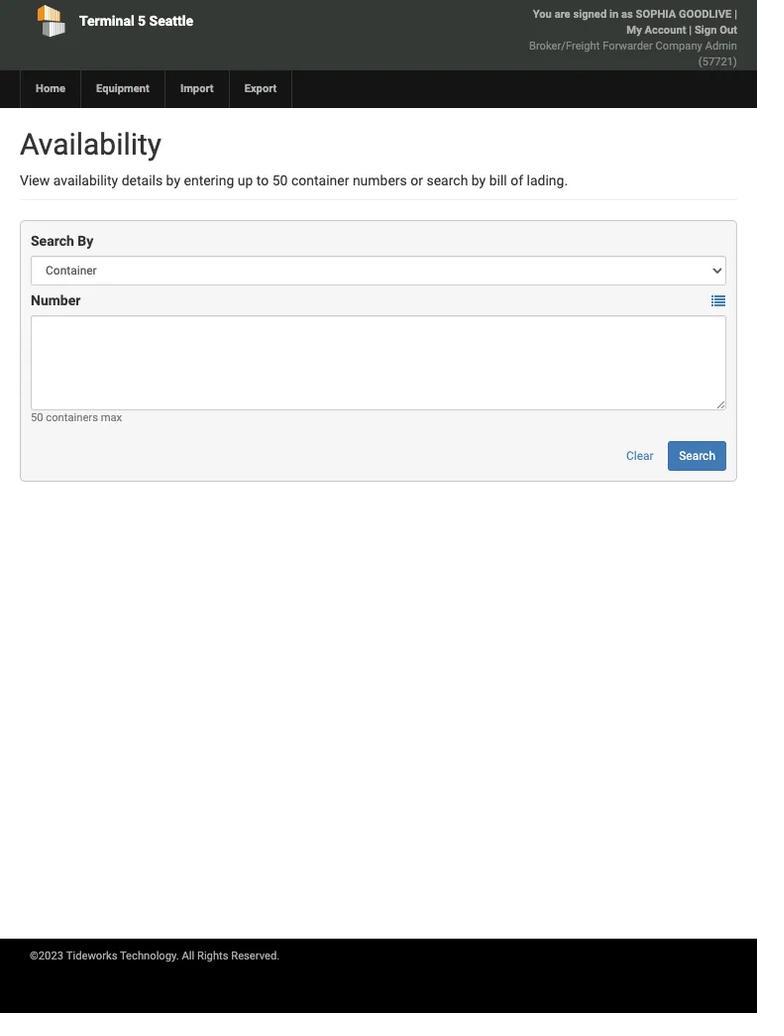 Task type: vqa. For each thing, say whether or not it's contained in the screenshot.
signed on the right top of the page
yes



Task type: locate. For each thing, give the bounding box(es) containing it.
export
[[244, 82, 277, 95]]

home link
[[20, 70, 80, 108]]

max
[[101, 411, 122, 424]]

search for search
[[679, 449, 716, 463]]

details
[[122, 172, 163, 188]]

| up out
[[735, 8, 737, 21]]

by left bill
[[472, 172, 486, 188]]

by
[[78, 233, 93, 249]]

seattle
[[149, 13, 193, 29]]

search left by
[[31, 233, 74, 249]]

0 vertical spatial |
[[735, 8, 737, 21]]

search right clear button
[[679, 449, 716, 463]]

50
[[272, 172, 288, 188], [31, 411, 43, 424]]

my
[[627, 24, 642, 37]]

goodlive
[[679, 8, 732, 21]]

search button
[[668, 441, 727, 471]]

1 vertical spatial 50
[[31, 411, 43, 424]]

|
[[735, 8, 737, 21], [689, 24, 692, 37]]

availability
[[53, 172, 118, 188]]

technology.
[[120, 950, 179, 962]]

0 vertical spatial search
[[31, 233, 74, 249]]

or
[[411, 172, 423, 188]]

1 horizontal spatial search
[[679, 449, 716, 463]]

0 horizontal spatial search
[[31, 233, 74, 249]]

1 horizontal spatial by
[[472, 172, 486, 188]]

search inside button
[[679, 449, 716, 463]]

search
[[31, 233, 74, 249], [679, 449, 716, 463]]

lading.
[[527, 172, 568, 188]]

0 horizontal spatial 50
[[31, 411, 43, 424]]

in
[[610, 8, 619, 21]]

are
[[555, 8, 571, 21]]

sign
[[695, 24, 717, 37]]

by right details
[[166, 172, 180, 188]]

50 right to
[[272, 172, 288, 188]]

search for search by
[[31, 233, 74, 249]]

admin
[[705, 40, 737, 53]]

0 vertical spatial 50
[[272, 172, 288, 188]]

search by
[[31, 233, 93, 249]]

1 vertical spatial search
[[679, 449, 716, 463]]

number
[[31, 292, 81, 308]]

0 horizontal spatial |
[[689, 24, 692, 37]]

1 vertical spatial |
[[689, 24, 692, 37]]

(57721)
[[699, 56, 737, 68]]

equipment
[[96, 82, 150, 95]]

sign out link
[[695, 24, 737, 37]]

view availability details by entering up to 50 container numbers or search by bill of lading.
[[20, 172, 568, 188]]

by
[[166, 172, 180, 188], [472, 172, 486, 188]]

numbers
[[353, 172, 407, 188]]

rights
[[197, 950, 228, 962]]

50 left containers
[[31, 411, 43, 424]]

0 horizontal spatial by
[[166, 172, 180, 188]]

| left sign at the right top of the page
[[689, 24, 692, 37]]

50 containers max
[[31, 411, 122, 424]]



Task type: describe. For each thing, give the bounding box(es) containing it.
bill
[[489, 172, 507, 188]]

availability
[[20, 127, 162, 162]]

you are signed in as sophia goodlive | my account | sign out broker/freight forwarder company admin (57721)
[[529, 8, 737, 68]]

account
[[645, 24, 686, 37]]

clear
[[626, 449, 654, 463]]

terminal
[[79, 13, 134, 29]]

search
[[427, 172, 468, 188]]

company
[[656, 40, 703, 53]]

show list image
[[712, 295, 726, 309]]

to
[[257, 172, 269, 188]]

up
[[238, 172, 253, 188]]

reserved.
[[231, 950, 280, 962]]

equipment link
[[80, 70, 164, 108]]

terminal 5 seattle
[[79, 13, 193, 29]]

entering
[[184, 172, 234, 188]]

broker/freight
[[529, 40, 600, 53]]

import link
[[164, 70, 229, 108]]

you
[[533, 8, 552, 21]]

as
[[622, 8, 633, 21]]

import
[[180, 82, 214, 95]]

terminal 5 seattle link
[[20, 0, 301, 42]]

signed
[[573, 8, 607, 21]]

out
[[720, 24, 737, 37]]

my account link
[[627, 24, 686, 37]]

Number text field
[[31, 315, 727, 410]]

©2023 tideworks
[[30, 950, 117, 962]]

forwarder
[[603, 40, 653, 53]]

export link
[[229, 70, 292, 108]]

©2023 tideworks technology. all rights reserved.
[[30, 950, 280, 962]]

home
[[36, 82, 65, 95]]

of
[[511, 172, 523, 188]]

clear button
[[616, 441, 665, 471]]

view
[[20, 172, 50, 188]]

5
[[138, 13, 146, 29]]

all
[[182, 950, 194, 962]]

container
[[291, 172, 349, 188]]

containers
[[46, 411, 98, 424]]

1 horizontal spatial |
[[735, 8, 737, 21]]

1 horizontal spatial 50
[[272, 172, 288, 188]]

1 by from the left
[[166, 172, 180, 188]]

sophia
[[636, 8, 676, 21]]

2 by from the left
[[472, 172, 486, 188]]



